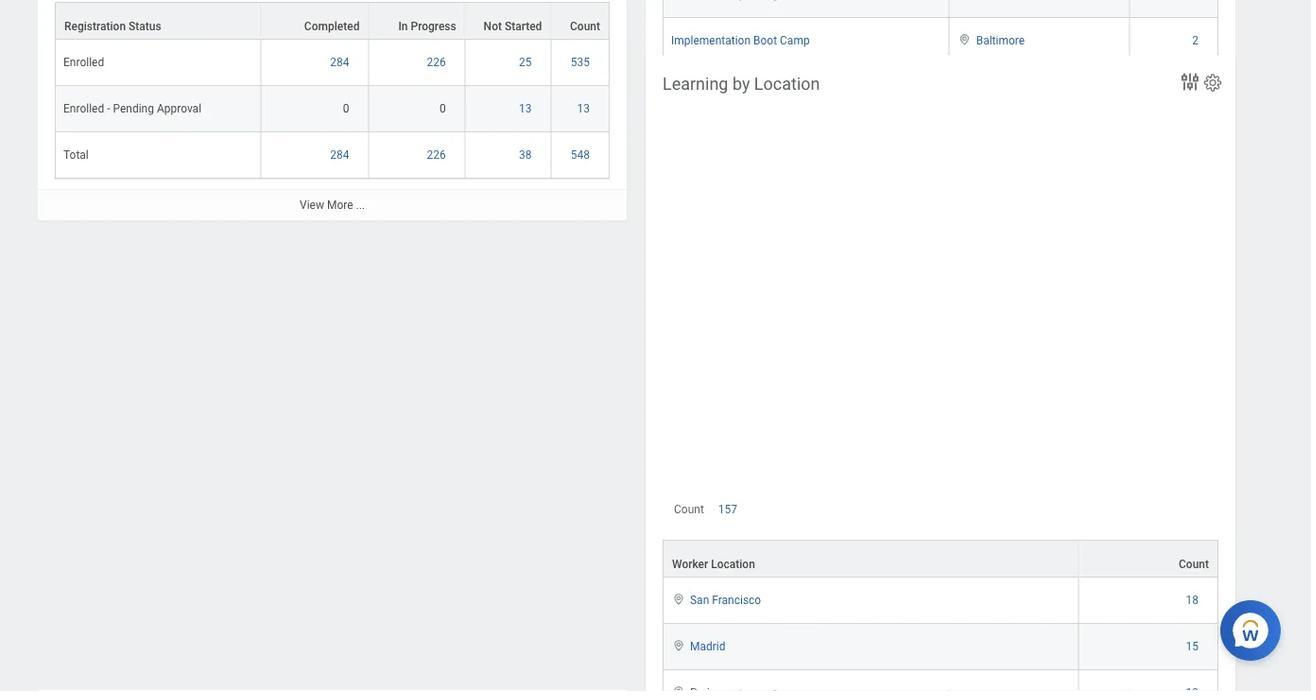 Task type: vqa. For each thing, say whether or not it's contained in the screenshot.


Task type: describe. For each thing, give the bounding box(es) containing it.
2 0 button from the left
[[440, 101, 449, 116]]

started
[[505, 20, 542, 33]]

row containing madrid
[[663, 624, 1219, 670]]

total for 46
[[671, 81, 697, 94]]

enrolled - pending approval
[[63, 102, 201, 115]]

25 button
[[519, 55, 535, 70]]

0 horizontal spatial location image
[[671, 685, 686, 691]]

0 vertical spatial location
[[754, 74, 820, 94]]

548
[[571, 148, 590, 161]]

row containing implementation boot camp
[[663, 19, 1219, 65]]

157
[[718, 503, 737, 516]]

38 button
[[519, 147, 535, 162]]

226 for 38
[[427, 148, 446, 161]]

pending
[[113, 102, 154, 115]]

boot
[[754, 35, 777, 48]]

548 button
[[571, 147, 593, 162]]

13 for 1st 13 button from right
[[577, 102, 590, 115]]

registration status button
[[56, 3, 260, 39]]

approval
[[157, 102, 201, 115]]

enrolled for enrolled - pending approval
[[63, 102, 104, 115]]

baltimore
[[976, 35, 1025, 48]]

...
[[356, 198, 365, 212]]

157 button
[[718, 502, 740, 517]]

madrid link
[[690, 636, 726, 653]]

46 button
[[1186, 80, 1202, 95]]

camp
[[780, 35, 810, 48]]

1 0 from the left
[[343, 102, 349, 115]]

location image for san francisco
[[671, 593, 686, 606]]

2 13 button from the left
[[577, 101, 593, 116]]

2
[[1192, 35, 1199, 48]]

not started button
[[466, 3, 551, 39]]

25
[[519, 56, 532, 69]]

18 button
[[1186, 593, 1202, 608]]

0 vertical spatial count button
[[552, 3, 609, 39]]

implementation boot camp link
[[671, 31, 810, 48]]

location inside popup button
[[711, 558, 755, 571]]

total for 226
[[63, 148, 89, 161]]

enrolled - pending approval element
[[63, 98, 201, 115]]

worker location
[[672, 558, 755, 571]]

cell up baltimore link
[[950, 0, 1130, 19]]

learning by location
[[663, 74, 820, 94]]

total element for 226
[[63, 144, 89, 161]]

13 for 1st 13 button from the left
[[519, 102, 532, 115]]

configure and view chart data image
[[1179, 70, 1202, 93]]

expression of interest in learning courses element
[[646, 0, 1236, 133]]

1 0 button from the left
[[343, 101, 352, 116]]

not started
[[484, 20, 542, 33]]

row containing san francisco
[[663, 577, 1219, 624]]

san francisco
[[690, 594, 761, 607]]

row containing enrolled
[[55, 39, 610, 86]]

284 for 38
[[330, 148, 349, 161]]

cell down baltimore
[[950, 65, 1130, 111]]

more
[[327, 198, 353, 212]]



Task type: locate. For each thing, give the bounding box(es) containing it.
2 0 from the left
[[440, 102, 446, 115]]

count
[[570, 20, 600, 33], [674, 503, 704, 516], [1179, 558, 1209, 571]]

1 vertical spatial location image
[[671, 639, 686, 652]]

1 horizontal spatial 0 button
[[440, 101, 449, 116]]

1 vertical spatial 284 button
[[330, 147, 352, 162]]

total element down the enrolled - pending approval at the top left of page
[[63, 144, 89, 161]]

0 down progress
[[440, 102, 446, 115]]

location image inside "expression of interest in learning courses" element
[[957, 34, 973, 47]]

-
[[107, 102, 110, 115]]

226 left 38
[[427, 148, 446, 161]]

284 button up more
[[330, 147, 352, 162]]

0 vertical spatial 226 button
[[427, 55, 449, 70]]

1 vertical spatial 226
[[427, 148, 446, 161]]

view more ... link
[[38, 189, 627, 220]]

0 vertical spatial location image
[[671, 593, 686, 606]]

226 down progress
[[427, 56, 446, 69]]

0 horizontal spatial 13
[[519, 102, 532, 115]]

226 button left 38
[[427, 147, 449, 162]]

baltimore link
[[976, 31, 1025, 48]]

0 vertical spatial 284
[[330, 56, 349, 69]]

worker location button
[[664, 541, 1078, 577]]

location up the san francisco "link"
[[711, 558, 755, 571]]

location image left san
[[671, 593, 686, 606]]

row containing enrolled - pending approval
[[55, 86, 610, 132]]

row containing worker location
[[663, 540, 1219, 577]]

enrolled down 'registration'
[[63, 56, 104, 69]]

226 button for 38
[[427, 147, 449, 162]]

2 location image from the top
[[671, 639, 686, 652]]

46
[[1186, 81, 1199, 94]]

cell up 2
[[1130, 0, 1219, 19]]

row containing registration status
[[55, 2, 610, 39]]

1 horizontal spatial count button
[[1079, 541, 1218, 577]]

1 284 button from the top
[[330, 55, 352, 70]]

0 horizontal spatial total
[[63, 148, 89, 161]]

enrolled
[[63, 56, 104, 69], [63, 102, 104, 115]]

count up 535 button
[[570, 20, 600, 33]]

226 button down progress
[[427, 55, 449, 70]]

configure learning by location image
[[1203, 72, 1223, 93]]

18
[[1186, 594, 1199, 607]]

2 horizontal spatial count
[[1179, 558, 1209, 571]]

1 vertical spatial enrolled
[[63, 102, 104, 115]]

0
[[343, 102, 349, 115], [440, 102, 446, 115]]

worker
[[672, 558, 708, 571]]

13 down 535 button
[[577, 102, 590, 115]]

13 down 25 "button"
[[519, 102, 532, 115]]

san
[[690, 594, 709, 607]]

284 button for 38
[[330, 147, 352, 162]]

total inside learning enrollment status element
[[63, 148, 89, 161]]

1 284 from the top
[[330, 56, 349, 69]]

284 up more
[[330, 148, 349, 161]]

1 vertical spatial count
[[674, 503, 704, 516]]

completed button
[[261, 3, 368, 39]]

enrolled element
[[63, 52, 104, 69]]

0 vertical spatial 284 button
[[330, 55, 352, 70]]

francisco
[[712, 594, 761, 607]]

0 button down completed
[[343, 101, 352, 116]]

implementation boot camp
[[671, 35, 810, 48]]

1 horizontal spatial total
[[671, 81, 697, 94]]

san francisco link
[[690, 590, 761, 607]]

registration status
[[64, 20, 161, 33]]

row
[[663, 0, 1219, 19], [55, 2, 610, 39], [663, 19, 1219, 65], [55, 39, 610, 86], [663, 65, 1219, 111], [55, 86, 610, 132], [55, 132, 610, 178], [663, 540, 1219, 577], [663, 577, 1219, 624], [663, 624, 1219, 670], [663, 670, 1219, 691]]

count left '157'
[[674, 503, 704, 516]]

location image
[[957, 34, 973, 47], [671, 685, 686, 691]]

226 button for 25
[[427, 55, 449, 70]]

1 horizontal spatial total element
[[671, 77, 697, 94]]

count button up the 535
[[552, 3, 609, 39]]

learning by location element
[[646, 55, 1236, 691]]

total inside "expression of interest in learning courses" element
[[671, 81, 697, 94]]

2 enrolled from the top
[[63, 102, 104, 115]]

535 button
[[571, 55, 593, 70]]

implementation
[[671, 35, 751, 48]]

0 vertical spatial enrolled
[[63, 56, 104, 69]]

535
[[571, 56, 590, 69]]

1 horizontal spatial 0
[[440, 102, 446, 115]]

location down camp
[[754, 74, 820, 94]]

13
[[519, 102, 532, 115], [577, 102, 590, 115]]

0 horizontal spatial total element
[[63, 144, 89, 161]]

view
[[300, 198, 324, 212]]

1 location image from the top
[[671, 593, 686, 606]]

0 down completed
[[343, 102, 349, 115]]

count inside learning enrollment status element
[[570, 20, 600, 33]]

progress
[[411, 20, 456, 33]]

1 13 button from the left
[[519, 101, 535, 116]]

1 vertical spatial location
[[711, 558, 755, 571]]

total down implementation
[[671, 81, 697, 94]]

1 horizontal spatial count
[[674, 503, 704, 516]]

0 vertical spatial total element
[[671, 77, 697, 94]]

total
[[671, 81, 697, 94], [63, 148, 89, 161]]

learning enrollment status element
[[38, 0, 627, 220]]

2 284 button from the top
[[330, 147, 352, 162]]

by
[[733, 74, 750, 94]]

not
[[484, 20, 502, 33]]

registration
[[64, 20, 126, 33]]

1 226 button from the top
[[427, 55, 449, 70]]

enrolled for enrolled element
[[63, 56, 104, 69]]

total element
[[671, 77, 697, 94], [63, 144, 89, 161]]

15 button
[[1186, 639, 1202, 654]]

0 horizontal spatial 0
[[343, 102, 349, 115]]

view more ...
[[300, 198, 365, 212]]

0 button
[[343, 101, 352, 116], [440, 101, 449, 116]]

1 vertical spatial count button
[[1079, 541, 1218, 577]]

0 vertical spatial 226
[[427, 56, 446, 69]]

1 horizontal spatial 13
[[577, 102, 590, 115]]

total element inside "expression of interest in learning courses" element
[[671, 77, 697, 94]]

226 for 25
[[427, 56, 446, 69]]

1 vertical spatial location image
[[671, 685, 686, 691]]

madrid
[[690, 640, 726, 653]]

13 button up 38
[[519, 101, 535, 116]]

2 vertical spatial count
[[1179, 558, 1209, 571]]

learning
[[663, 74, 728, 94]]

2 226 button from the top
[[427, 147, 449, 162]]

284
[[330, 56, 349, 69], [330, 148, 349, 161]]

1 vertical spatial 284
[[330, 148, 349, 161]]

count up 18
[[1179, 558, 1209, 571]]

in
[[398, 20, 408, 33]]

15
[[1186, 640, 1199, 653]]

2 226 from the top
[[427, 148, 446, 161]]

1 vertical spatial total
[[63, 148, 89, 161]]

0 horizontal spatial count button
[[552, 3, 609, 39]]

0 horizontal spatial 0 button
[[343, 101, 352, 116]]

location
[[754, 74, 820, 94], [711, 558, 755, 571]]

13 button
[[519, 101, 535, 116], [577, 101, 593, 116]]

1 vertical spatial 226 button
[[427, 147, 449, 162]]

0 vertical spatial location image
[[957, 34, 973, 47]]

226 button
[[427, 55, 449, 70], [427, 147, 449, 162]]

count button inside learning by location element
[[1079, 541, 1218, 577]]

1 226 from the top
[[427, 56, 446, 69]]

completed
[[304, 20, 360, 33]]

1 horizontal spatial location image
[[957, 34, 973, 47]]

in progress button
[[369, 3, 465, 39]]

2 13 from the left
[[577, 102, 590, 115]]

in progress
[[398, 20, 456, 33]]

0 vertical spatial total
[[671, 81, 697, 94]]

total element down implementation
[[671, 77, 697, 94]]

2 284 from the top
[[330, 148, 349, 161]]

location image for madrid
[[671, 639, 686, 652]]

284 for 25
[[330, 56, 349, 69]]

1 vertical spatial total element
[[63, 144, 89, 161]]

1 horizontal spatial 13 button
[[577, 101, 593, 116]]

location image
[[671, 593, 686, 606], [671, 639, 686, 652]]

1 enrolled from the top
[[63, 56, 104, 69]]

0 vertical spatial count
[[570, 20, 600, 33]]

count image
[[1087, 685, 1210, 691]]

284 button down completed
[[330, 55, 352, 70]]

2 button
[[1192, 34, 1202, 49]]

status
[[129, 20, 161, 33]]

38
[[519, 148, 532, 161]]

total element for 46
[[671, 77, 697, 94]]

13 button down 535 button
[[577, 101, 593, 116]]

enrolled left -
[[63, 102, 104, 115]]

0 horizontal spatial count
[[570, 20, 600, 33]]

cell
[[950, 0, 1130, 19], [1130, 0, 1219, 19], [950, 65, 1130, 111]]

284 button for 25
[[330, 55, 352, 70]]

284 down completed
[[330, 56, 349, 69]]

count button up 18
[[1079, 541, 1218, 577]]

284 button
[[330, 55, 352, 70], [330, 147, 352, 162]]

location image left madrid link
[[671, 639, 686, 652]]

0 button down progress
[[440, 101, 449, 116]]

226
[[427, 56, 446, 69], [427, 148, 446, 161]]

1 13 from the left
[[519, 102, 532, 115]]

count button
[[552, 3, 609, 39], [1079, 541, 1218, 577]]

total down the enrolled - pending approval at the top left of page
[[63, 148, 89, 161]]

0 horizontal spatial 13 button
[[519, 101, 535, 116]]



